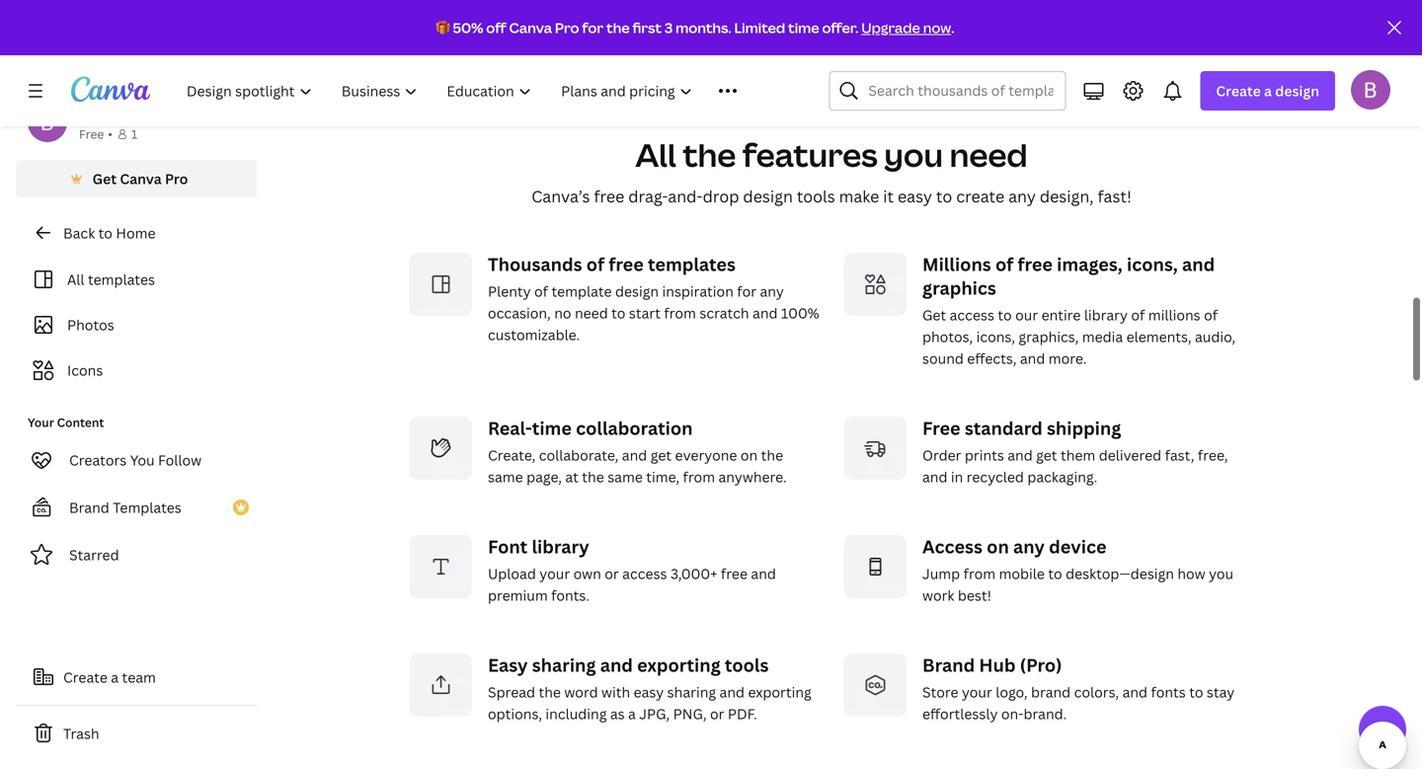 Task type: describe. For each thing, give the bounding box(es) containing it.
entire
[[1042, 306, 1081, 325]]

trash
[[63, 725, 99, 743]]

order
[[923, 446, 962, 465]]

brand for templates
[[69, 498, 109, 517]]

team
[[122, 668, 156, 687]]

photos link
[[28, 306, 245, 344]]

of right millions
[[996, 252, 1014, 277]]

brand hub (pro) store your logo, brand colors, and fonts to stay effortlessly on-brand.
[[923, 654, 1235, 724]]

pdf.
[[728, 705, 757, 724]]

and up 'millions'
[[1182, 252, 1215, 277]]

thousands of free templates plenty of template design inspiration for any occasion, no need to start from scratch and 100% customizable.
[[488, 252, 819, 344]]

access on any device jump from mobile to desktop—design how you work best!
[[923, 535, 1234, 605]]

from inside access on any device jump from mobile to desktop—design how you work best!
[[964, 565, 996, 583]]

scratch
[[700, 304, 749, 323]]

jump
[[923, 565, 960, 583]]

and inside brand hub (pro) store your logo, brand colors, and fonts to stay effortlessly on-brand.
[[1123, 683, 1148, 702]]

features
[[743, 133, 878, 176]]

free •
[[79, 126, 113, 142]]

including
[[546, 705, 607, 724]]

limited
[[734, 18, 785, 37]]

3,000+
[[671, 565, 718, 583]]

standard
[[965, 416, 1043, 441]]

free inside thousands of free templates plenty of template design inspiration for any occasion, no need to start from scratch and 100% customizable.
[[609, 252, 644, 277]]

canva's
[[531, 186, 590, 207]]

create,
[[488, 446, 536, 465]]

bob builder image
[[1351, 70, 1391, 109]]

on-
[[1001, 705, 1024, 724]]

of down thousands
[[534, 282, 548, 301]]

back
[[63, 224, 95, 242]]

real-time collaboration create, collaborate, and get everyone on the same page, at the same time, from anywhere.
[[488, 416, 787, 487]]

get canva pro
[[93, 169, 188, 188]]

millions
[[923, 252, 991, 277]]

design inside dropdown button
[[1275, 81, 1320, 100]]

and inside real-time collaboration create, collaborate, and get everyone on the same page, at the same time, from anywhere.
[[622, 446, 647, 465]]

make
[[839, 186, 879, 207]]

of up elements, on the top of the page
[[1131, 306, 1145, 325]]

packaging.
[[1028, 468, 1098, 487]]

2 same from the left
[[608, 468, 643, 487]]

icons link
[[28, 352, 245, 389]]

and-
[[668, 186, 703, 207]]

anywhere.
[[719, 468, 787, 487]]

them
[[1061, 446, 1096, 465]]

starred
[[69, 546, 119, 564]]

3
[[665, 18, 673, 37]]

audio,
[[1195, 328, 1236, 346]]

occasion,
[[488, 304, 551, 323]]

with
[[602, 683, 630, 702]]

font library upload your own or access 3,000+ free and premium fonts.
[[488, 535, 776, 605]]

real-time collaboration image
[[409, 417, 472, 480]]

font
[[488, 535, 528, 559]]

and left in
[[923, 468, 948, 487]]

your
[[28, 414, 54, 431]]

0 horizontal spatial exporting
[[637, 654, 721, 678]]

desktop—design
[[1066, 565, 1174, 583]]

to right back
[[98, 224, 113, 242]]

a for team
[[111, 668, 119, 687]]

fast!
[[1098, 186, 1132, 207]]

the inside "easy sharing and exporting tools spread the word with easy sharing and exporting options, including as a jpg, png, or pdf."
[[539, 683, 561, 702]]

of up template
[[587, 252, 605, 277]]

and up with at the left of the page
[[600, 654, 633, 678]]

1 horizontal spatial canva
[[509, 18, 552, 37]]

collaborate,
[[539, 446, 619, 465]]

hub
[[979, 654, 1016, 678]]

start
[[629, 304, 661, 323]]

create a team button
[[16, 658, 257, 697]]

fast,
[[1165, 446, 1195, 465]]

back to home link
[[16, 213, 257, 253]]

1 horizontal spatial time
[[788, 18, 819, 37]]

canva inside button
[[120, 169, 162, 188]]

access inside millions of free images, icons, and graphics get access to our entire library of millions of photos, icons, graphics, media elements, audio, sound effects, and more.
[[950, 306, 995, 325]]

get canva pro button
[[16, 160, 257, 198]]

the up anywhere.
[[761, 446, 783, 465]]

easy sharing and exporting tools spread the word with easy sharing and exporting options, including as a jpg, png, or pdf.
[[488, 654, 812, 724]]

free inside millions of free images, icons, and graphics get access to our entire library of millions of photos, icons, graphics, media elements, audio, sound effects, and more.
[[1018, 252, 1053, 277]]

0 vertical spatial pro
[[555, 18, 579, 37]]

recycled
[[967, 468, 1024, 487]]

tools inside the all the features you need canva's free drag-and-drop design tools make it easy to create any design, fast!
[[797, 186, 835, 207]]

brand hub (pro) image
[[844, 654, 907, 717]]

sound
[[923, 349, 964, 368]]

access inside font library upload your own or access 3,000+ free and premium fonts.
[[622, 565, 667, 583]]

time inside real-time collaboration create, collaborate, and get everyone on the same page, at the same time, from anywhere.
[[532, 416, 572, 441]]

home
[[116, 224, 156, 242]]

best!
[[958, 586, 992, 605]]

from for collaboration
[[683, 468, 715, 487]]

design,
[[1040, 186, 1094, 207]]

0 horizontal spatial icons,
[[976, 328, 1015, 346]]

time,
[[646, 468, 680, 487]]

inspiration
[[662, 282, 734, 301]]

templates
[[113, 498, 182, 517]]

device
[[1049, 535, 1107, 559]]

to inside millions of free images, icons, and graphics get access to our entire library of millions of photos, icons, graphics, media elements, audio, sound effects, and more.
[[998, 306, 1012, 325]]

images,
[[1057, 252, 1123, 277]]

fonts
[[1151, 683, 1186, 702]]

free inside font library upload your own or access 3,000+ free and premium fonts.
[[721, 565, 748, 583]]

and inside font library upload your own or access 3,000+ free and premium fonts.
[[751, 565, 776, 583]]

spread
[[488, 683, 535, 702]]

brand templates
[[69, 498, 182, 517]]

millions of free images, icons, and graphics get access to our entire library of millions of photos, icons, graphics, media elements, audio, sound effects, and more.
[[923, 252, 1236, 368]]

create a team
[[63, 668, 156, 687]]

brand.
[[1024, 705, 1067, 724]]

store
[[923, 683, 959, 702]]

effects,
[[967, 349, 1017, 368]]

you inside the all the features you need canva's free drag-and-drop design tools make it easy to create any design, fast!
[[884, 133, 943, 176]]

or inside "easy sharing and exporting tools spread the word with easy sharing and exporting options, including as a jpg, png, or pdf."
[[710, 705, 724, 724]]

a inside "easy sharing and exporting tools spread the word with easy sharing and exporting options, including as a jpg, png, or pdf."
[[628, 705, 636, 724]]

plenty
[[488, 282, 531, 301]]

upgrade now button
[[862, 18, 951, 37]]

access
[[923, 535, 983, 559]]

elements,
[[1127, 328, 1192, 346]]

2 horizontal spatial templates
[[834, 10, 902, 29]]

create for create a team
[[63, 668, 108, 687]]

more.
[[1049, 349, 1087, 368]]

now
[[923, 18, 951, 37]]

library inside millions of free images, icons, and graphics get access to our entire library of millions of photos, icons, graphics, media elements, audio, sound effects, and more.
[[1084, 306, 1128, 325]]

templates inside thousands of free templates plenty of template design inspiration for any occasion, no need to start from scratch and 100% customizable.
[[648, 252, 736, 277]]

get inside get canva pro button
[[93, 169, 117, 188]]

the right at
[[582, 468, 604, 487]]

premium
[[488, 586, 548, 605]]

first
[[633, 18, 662, 37]]

free for •
[[79, 126, 104, 142]]

millions of free images, icons, and graphics image
[[844, 253, 907, 316]]

drop
[[703, 186, 739, 207]]

on inside access on any device jump from mobile to desktop—design how you work best!
[[987, 535, 1009, 559]]

how
[[1178, 565, 1206, 583]]



Task type: vqa. For each thing, say whether or not it's contained in the screenshot.
field
no



Task type: locate. For each thing, give the bounding box(es) containing it.
drag-
[[628, 186, 668, 207]]

on up mobile
[[987, 535, 1009, 559]]

jpg,
[[639, 705, 670, 724]]

browse all templates
[[761, 10, 902, 29]]

free up template
[[609, 252, 644, 277]]

0 vertical spatial all
[[635, 133, 676, 176]]

0 horizontal spatial time
[[532, 416, 572, 441]]

customizable.
[[488, 326, 580, 344]]

a inside dropdown button
[[1264, 81, 1272, 100]]

sharing up 'png,'
[[667, 683, 716, 702]]

0 horizontal spatial your
[[540, 565, 570, 583]]

1 vertical spatial you
[[1209, 565, 1234, 583]]

1 vertical spatial design
[[743, 186, 793, 207]]

sharing up word
[[532, 654, 596, 678]]

tools down features
[[797, 186, 835, 207]]

you right how
[[1209, 565, 1234, 583]]

all templates link
[[28, 261, 245, 298]]

get for shipping
[[1036, 446, 1057, 465]]

get
[[93, 169, 117, 188], [923, 306, 946, 325]]

to left create
[[936, 186, 952, 207]]

2 vertical spatial any
[[1013, 535, 1045, 559]]

get up photos,
[[923, 306, 946, 325]]

tools
[[797, 186, 835, 207], [725, 654, 769, 678]]

free left drag-
[[594, 186, 625, 207]]

brand inside brand templates link
[[69, 498, 109, 517]]

0 vertical spatial a
[[1264, 81, 1272, 100]]

graphics
[[923, 276, 996, 300]]

in
[[951, 468, 963, 487]]

0 horizontal spatial need
[[575, 304, 608, 323]]

real-
[[488, 416, 532, 441]]

upgrade
[[862, 18, 920, 37]]

icons, up 'millions'
[[1127, 252, 1178, 277]]

to inside thousands of free templates plenty of template design inspiration for any occasion, no need to start from scratch and 100% customizable.
[[612, 304, 626, 323]]

1 vertical spatial brand
[[923, 654, 975, 678]]

1 vertical spatial for
[[737, 282, 757, 301]]

1 vertical spatial icons,
[[976, 328, 1015, 346]]

0 horizontal spatial access
[[622, 565, 667, 583]]

free up the order
[[923, 416, 961, 441]]

you up the it
[[884, 133, 943, 176]]

to left our
[[998, 306, 1012, 325]]

creators
[[69, 451, 127, 470]]

from inside real-time collaboration create, collaborate, and get everyone on the same page, at the same time, from anywhere.
[[683, 468, 715, 487]]

canva right off
[[509, 18, 552, 37]]

from down everyone
[[683, 468, 715, 487]]

follow
[[158, 451, 202, 470]]

and right 3,000+ at the bottom of page
[[751, 565, 776, 583]]

any right create
[[1009, 186, 1036, 207]]

need inside the all the features you need canva's free drag-and-drop design tools make it easy to create any design, fast!
[[950, 133, 1028, 176]]

for inside thousands of free templates plenty of template design inspiration for any occasion, no need to start from scratch and 100% customizable.
[[737, 282, 757, 301]]

exporting
[[637, 654, 721, 678], [748, 683, 812, 702]]

any inside thousands of free templates plenty of template design inspiration for any occasion, no need to start from scratch and 100% customizable.
[[760, 282, 784, 301]]

0 vertical spatial brand
[[69, 498, 109, 517]]

library inside font library upload your own or access 3,000+ free and premium fonts.
[[532, 535, 589, 559]]

0 horizontal spatial easy
[[634, 683, 664, 702]]

get down •
[[93, 169, 117, 188]]

0 vertical spatial icons,
[[1127, 252, 1178, 277]]

1 horizontal spatial create
[[1216, 81, 1261, 100]]

to left start on the top left of the page
[[612, 304, 626, 323]]

shipping
[[1047, 416, 1121, 441]]

same down 'create,' on the bottom left of page
[[488, 468, 523, 487]]

free inside the all the features you need canva's free drag-and-drop design tools make it easy to create any design, fast!
[[594, 186, 625, 207]]

create a design
[[1216, 81, 1320, 100]]

Search search field
[[869, 72, 1053, 110]]

your inside font library upload your own or access 3,000+ free and premium fonts.
[[540, 565, 570, 583]]

0 vertical spatial or
[[605, 565, 619, 583]]

1 horizontal spatial easy
[[898, 186, 932, 207]]

all
[[814, 10, 831, 29]]

0 horizontal spatial or
[[605, 565, 619, 583]]

1 horizontal spatial you
[[1209, 565, 1234, 583]]

all the features you need canva's free drag-and-drop design tools make it easy to create any design, fast!
[[531, 133, 1132, 207]]

0 horizontal spatial for
[[582, 18, 604, 37]]

trash link
[[16, 714, 257, 754]]

1 horizontal spatial library
[[1084, 306, 1128, 325]]

1 vertical spatial a
[[111, 668, 119, 687]]

get up time,
[[651, 446, 672, 465]]

1 same from the left
[[488, 468, 523, 487]]

from up best!
[[964, 565, 996, 583]]

from inside thousands of free templates plenty of template design inspiration for any occasion, no need to start from scratch and 100% customizable.
[[664, 304, 696, 323]]

1 vertical spatial create
[[63, 668, 108, 687]]

any inside the all the features you need canva's free drag-and-drop design tools make it easy to create any design, fast!
[[1009, 186, 1036, 207]]

any up mobile
[[1013, 535, 1045, 559]]

create a design button
[[1200, 71, 1335, 111]]

0 vertical spatial time
[[788, 18, 819, 37]]

2 horizontal spatial design
[[1275, 81, 1320, 100]]

create for create a design
[[1216, 81, 1261, 100]]

need up create
[[950, 133, 1028, 176]]

easy sharing and exporting tools image
[[409, 654, 472, 717]]

access on any device image
[[844, 535, 907, 599]]

0 horizontal spatial all
[[67, 270, 84, 289]]

for
[[582, 18, 604, 37], [737, 282, 757, 301]]

pro up back to home link
[[165, 169, 188, 188]]

0 vertical spatial design
[[1275, 81, 1320, 100]]

0 horizontal spatial on
[[741, 446, 758, 465]]

1 horizontal spatial icons,
[[1127, 252, 1178, 277]]

top level navigation element
[[174, 71, 782, 111], [174, 71, 782, 111]]

1 vertical spatial or
[[710, 705, 724, 724]]

and down graphics,
[[1020, 349, 1045, 368]]

1 vertical spatial access
[[622, 565, 667, 583]]

1 horizontal spatial or
[[710, 705, 724, 724]]

get inside real-time collaboration create, collaborate, and get everyone on the same page, at the same time, from anywhere.
[[651, 446, 672, 465]]

and
[[1182, 252, 1215, 277], [753, 304, 778, 323], [1020, 349, 1045, 368], [622, 446, 647, 465], [1008, 446, 1033, 465], [923, 468, 948, 487], [751, 565, 776, 583], [600, 654, 633, 678], [720, 683, 745, 702], [1123, 683, 1148, 702]]

access left 3,000+ at the bottom of page
[[622, 565, 667, 583]]

logo,
[[996, 683, 1028, 702]]

2 vertical spatial design
[[615, 282, 659, 301]]

brand
[[69, 498, 109, 517], [923, 654, 975, 678]]

0 horizontal spatial get
[[93, 169, 117, 188]]

0 vertical spatial exporting
[[637, 654, 721, 678]]

0 horizontal spatial free
[[79, 126, 104, 142]]

to inside brand hub (pro) store your logo, brand colors, and fonts to stay effortlessly on-brand.
[[1189, 683, 1204, 702]]

0 horizontal spatial you
[[884, 133, 943, 176]]

0 horizontal spatial library
[[532, 535, 589, 559]]

word
[[564, 683, 598, 702]]

0 horizontal spatial a
[[111, 668, 119, 687]]

on inside real-time collaboration create, collaborate, and get everyone on the same page, at the same time, from anywhere.
[[741, 446, 758, 465]]

and up pdf. on the right bottom of the page
[[720, 683, 745, 702]]

brand up starred in the bottom left of the page
[[69, 498, 109, 517]]

get inside free standard shipping order prints and get them delivered fast, free, and in recycled packaging.
[[1036, 446, 1057, 465]]

your up 'effortlessly'
[[962, 683, 993, 702]]

from down inspiration
[[664, 304, 696, 323]]

on
[[741, 446, 758, 465], [987, 535, 1009, 559]]

0 vertical spatial easy
[[898, 186, 932, 207]]

templates
[[834, 10, 902, 29], [648, 252, 736, 277], [88, 270, 155, 289]]

access
[[950, 306, 995, 325], [622, 565, 667, 583]]

icons, up effects,
[[976, 328, 1015, 346]]

0 vertical spatial sharing
[[532, 654, 596, 678]]

it
[[883, 186, 894, 207]]

1 horizontal spatial design
[[743, 186, 793, 207]]

design inside thousands of free templates plenty of template design inspiration for any occasion, no need to start from scratch and 100% customizable.
[[615, 282, 659, 301]]

•
[[108, 126, 113, 142]]

tools up pdf. on the right bottom of the page
[[725, 654, 769, 678]]

.
[[951, 18, 955, 37]]

the up drop
[[683, 133, 736, 176]]

to right mobile
[[1048, 565, 1062, 583]]

brand templates link
[[16, 488, 257, 527]]

library up the own
[[532, 535, 589, 559]]

0 vertical spatial any
[[1009, 186, 1036, 207]]

easy inside "easy sharing and exporting tools spread the word with easy sharing and exporting options, including as a jpg, png, or pdf."
[[634, 683, 664, 702]]

easy up jpg,
[[634, 683, 664, 702]]

our
[[1015, 306, 1038, 325]]

design
[[1275, 81, 1320, 100], [743, 186, 793, 207], [615, 282, 659, 301]]

library
[[1084, 306, 1128, 325], [532, 535, 589, 559]]

browse all templates link
[[746, 0, 918, 40]]

0 vertical spatial need
[[950, 133, 1028, 176]]

0 vertical spatial free
[[79, 126, 104, 142]]

from for free
[[664, 304, 696, 323]]

1 horizontal spatial get
[[923, 306, 946, 325]]

to inside the all the features you need canva's free drag-and-drop design tools make it easy to create any design, fast!
[[936, 186, 952, 207]]

same left time,
[[608, 468, 643, 487]]

1 horizontal spatial all
[[635, 133, 676, 176]]

0 horizontal spatial templates
[[88, 270, 155, 289]]

all down back
[[67, 270, 84, 289]]

need inside thousands of free templates plenty of template design inspiration for any occasion, no need to start from scratch and 100% customizable.
[[575, 304, 608, 323]]

all for the
[[635, 133, 676, 176]]

photos
[[67, 316, 114, 334]]

brand for hub
[[923, 654, 975, 678]]

all inside the all the features you need canva's free drag-and-drop design tools make it easy to create any design, fast!
[[635, 133, 676, 176]]

free inside free standard shipping order prints and get them delivered fast, free, and in recycled packaging.
[[923, 416, 961, 441]]

create inside create a design dropdown button
[[1216, 81, 1261, 100]]

for left first
[[582, 18, 604, 37]]

1 vertical spatial any
[[760, 282, 784, 301]]

no
[[554, 304, 571, 323]]

any up the 100%
[[760, 282, 784, 301]]

or inside font library upload your own or access 3,000+ free and premium fonts.
[[605, 565, 619, 583]]

creators you follow link
[[16, 441, 257, 480]]

the left word
[[539, 683, 561, 702]]

media
[[1082, 328, 1123, 346]]

pro right off
[[555, 18, 579, 37]]

exporting up pdf. on the right bottom of the page
[[748, 683, 812, 702]]

fonts.
[[551, 586, 590, 605]]

months.
[[676, 18, 732, 37]]

pro inside button
[[165, 169, 188, 188]]

easy
[[488, 654, 528, 678]]

thousands
[[488, 252, 582, 277]]

upload
[[488, 565, 536, 583]]

and left fonts on the right of the page
[[1123, 683, 1148, 702]]

the inside the all the features you need canva's free drag-and-drop design tools make it easy to create any design, fast!
[[683, 133, 736, 176]]

a for design
[[1264, 81, 1272, 100]]

at
[[565, 468, 579, 487]]

1 vertical spatial on
[[987, 535, 1009, 559]]

0 vertical spatial you
[[884, 133, 943, 176]]

your up fonts.
[[540, 565, 570, 583]]

1 horizontal spatial for
[[737, 282, 757, 301]]

graphics,
[[1019, 328, 1079, 346]]

1 horizontal spatial a
[[628, 705, 636, 724]]

1 vertical spatial sharing
[[667, 683, 716, 702]]

get up packaging.
[[1036, 446, 1057, 465]]

free standard shipping order prints and get them delivered fast, free, and in recycled packaging.
[[923, 416, 1228, 487]]

2 vertical spatial a
[[628, 705, 636, 724]]

0 horizontal spatial same
[[488, 468, 523, 487]]

from
[[664, 304, 696, 323], [683, 468, 715, 487], [964, 565, 996, 583]]

100%
[[781, 304, 819, 323]]

0 horizontal spatial get
[[651, 446, 672, 465]]

0 vertical spatial tools
[[797, 186, 835, 207]]

and down collaboration
[[622, 446, 647, 465]]

free standard shipping image
[[844, 417, 907, 480]]

1 vertical spatial get
[[923, 306, 946, 325]]

2 vertical spatial from
[[964, 565, 996, 583]]

design inside the all the features you need canva's free drag-and-drop design tools make it easy to create any design, fast!
[[743, 186, 793, 207]]

1 vertical spatial need
[[575, 304, 608, 323]]

your inside brand hub (pro) store your logo, brand colors, and fonts to stay effortlessly on-brand.
[[962, 683, 993, 702]]

back to home
[[63, 224, 156, 242]]

1 vertical spatial all
[[67, 270, 84, 289]]

you
[[130, 451, 155, 470]]

design left bob builder image
[[1275, 81, 1320, 100]]

on up anywhere.
[[741, 446, 758, 465]]

1 horizontal spatial templates
[[648, 252, 736, 277]]

free up our
[[1018, 252, 1053, 277]]

🎁
[[436, 18, 450, 37]]

get for collaboration
[[651, 446, 672, 465]]

work
[[923, 586, 955, 605]]

0 horizontal spatial brand
[[69, 498, 109, 517]]

design up start on the top left of the page
[[615, 282, 659, 301]]

you inside access on any device jump from mobile to desktop—design how you work best!
[[1209, 565, 1234, 583]]

free right 3,000+ at the bottom of page
[[721, 565, 748, 583]]

1 vertical spatial pro
[[165, 169, 188, 188]]

0 horizontal spatial design
[[615, 282, 659, 301]]

all for templates
[[67, 270, 84, 289]]

0 horizontal spatial canva
[[120, 169, 162, 188]]

1 horizontal spatial your
[[962, 683, 993, 702]]

time
[[788, 18, 819, 37], [532, 416, 572, 441]]

same
[[488, 468, 523, 487], [608, 468, 643, 487]]

1 horizontal spatial free
[[923, 416, 961, 441]]

free for standard
[[923, 416, 961, 441]]

and left the 100%
[[753, 304, 778, 323]]

time up collaborate,
[[532, 416, 572, 441]]

the left first
[[606, 18, 630, 37]]

None search field
[[829, 71, 1066, 111]]

0 vertical spatial create
[[1216, 81, 1261, 100]]

and inside thousands of free templates plenty of template design inspiration for any occasion, no need to start from scratch and 100% customizable.
[[753, 304, 778, 323]]

1 horizontal spatial sharing
[[667, 683, 716, 702]]

create inside create a team button
[[63, 668, 108, 687]]

easy
[[898, 186, 932, 207], [634, 683, 664, 702]]

a inside button
[[111, 668, 119, 687]]

1 horizontal spatial get
[[1036, 446, 1057, 465]]

free left •
[[79, 126, 104, 142]]

easy right the it
[[898, 186, 932, 207]]

canva down 1
[[120, 169, 162, 188]]

icons,
[[1127, 252, 1178, 277], [976, 328, 1015, 346]]

1 get from the left
[[651, 446, 672, 465]]

or left pdf. on the right bottom of the page
[[710, 705, 724, 724]]

1 horizontal spatial brand
[[923, 654, 975, 678]]

1 horizontal spatial on
[[987, 535, 1009, 559]]

time left offer.
[[788, 18, 819, 37]]

all templates
[[67, 270, 155, 289]]

1 horizontal spatial tools
[[797, 186, 835, 207]]

0 horizontal spatial tools
[[725, 654, 769, 678]]

50%
[[453, 18, 483, 37]]

access down graphics in the top of the page
[[950, 306, 995, 325]]

1
[[131, 126, 138, 142]]

to inside access on any device jump from mobile to desktop—design how you work best!
[[1048, 565, 1062, 583]]

1 vertical spatial easy
[[634, 683, 664, 702]]

1 vertical spatial from
[[683, 468, 715, 487]]

any inside access on any device jump from mobile to desktop—design how you work best!
[[1013, 535, 1045, 559]]

exporting up 'png,'
[[637, 654, 721, 678]]

to left stay
[[1189, 683, 1204, 702]]

or right the own
[[605, 565, 619, 583]]

1 vertical spatial your
[[962, 683, 993, 702]]

brand up store
[[923, 654, 975, 678]]

design right drop
[[743, 186, 793, 207]]

0 horizontal spatial sharing
[[532, 654, 596, 678]]

1 horizontal spatial pro
[[555, 18, 579, 37]]

need
[[950, 133, 1028, 176], [575, 304, 608, 323]]

1 horizontal spatial need
[[950, 133, 1028, 176]]

thousands of free templates image
[[409, 253, 472, 316]]

1 vertical spatial free
[[923, 416, 961, 441]]

1 vertical spatial canva
[[120, 169, 162, 188]]

1 vertical spatial tools
[[725, 654, 769, 678]]

2 get from the left
[[1036, 446, 1057, 465]]

1 horizontal spatial access
[[950, 306, 995, 325]]

mobile
[[999, 565, 1045, 583]]

0 horizontal spatial pro
[[165, 169, 188, 188]]

0 vertical spatial from
[[664, 304, 696, 323]]

colors,
[[1074, 683, 1119, 702]]

delivered
[[1099, 446, 1162, 465]]

of up "audio,"
[[1204, 306, 1218, 325]]

0 vertical spatial library
[[1084, 306, 1128, 325]]

0 vertical spatial your
[[540, 565, 570, 583]]

font library image
[[409, 535, 472, 599]]

1 horizontal spatial same
[[608, 468, 643, 487]]

stay
[[1207, 683, 1235, 702]]

0 vertical spatial for
[[582, 18, 604, 37]]

for up the scratch
[[737, 282, 757, 301]]

1 vertical spatial time
[[532, 416, 572, 441]]

library up media
[[1084, 306, 1128, 325]]

tools inside "easy sharing and exporting tools spread the word with easy sharing and exporting options, including as a jpg, png, or pdf."
[[725, 654, 769, 678]]

brand inside brand hub (pro) store your logo, brand colors, and fonts to stay effortlessly on-brand.
[[923, 654, 975, 678]]

easy inside the all the features you need canva's free drag-and-drop design tools make it easy to create any design, fast!
[[898, 186, 932, 207]]

all up drag-
[[635, 133, 676, 176]]

starred link
[[16, 535, 257, 575]]

get inside millions of free images, icons, and graphics get access to our entire library of millions of photos, icons, graphics, media elements, audio, sound effects, and more.
[[923, 306, 946, 325]]

and down standard at right bottom
[[1008, 446, 1033, 465]]

1 vertical spatial library
[[532, 535, 589, 559]]

need down template
[[575, 304, 608, 323]]

1 vertical spatial exporting
[[748, 683, 812, 702]]

to
[[936, 186, 952, 207], [98, 224, 113, 242], [612, 304, 626, 323], [998, 306, 1012, 325], [1048, 565, 1062, 583], [1189, 683, 1204, 702]]



